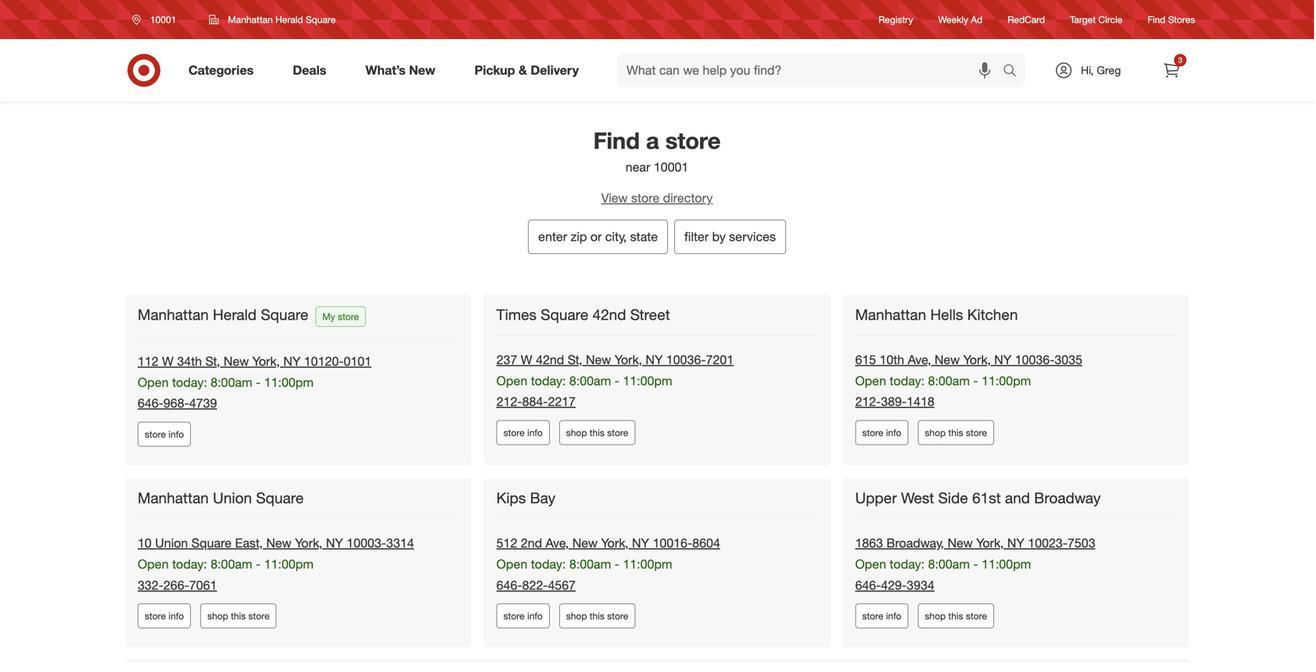 Task type: describe. For each thing, give the bounding box(es) containing it.
store down 389-
[[862, 427, 884, 439]]

square inside "10 union square east, new york, ny 10003-3314 open today: 8:00am - 11:00pm 332-266-7061"
[[191, 536, 232, 551]]

42nd for w
[[536, 352, 564, 368]]

registry link
[[879, 13, 913, 26]]

10001 inside dropdown button
[[150, 14, 176, 25]]

0101
[[344, 354, 372, 369]]

deals link
[[279, 53, 346, 88]]

square inside manhattan herald square dropdown button
[[306, 14, 336, 25]]

237 w 42nd st, new york, ny 10036-7201 open today: 8:00am - 11:00pm 212-884-2217
[[497, 352, 734, 410]]

ny inside 615 10th ave, new york, ny 10036-3035 open today: 8:00am - 11:00pm 212-389-1418
[[995, 352, 1012, 368]]

east,
[[235, 536, 263, 551]]

weekly
[[938, 14, 969, 25]]

new inside "1863 broadway, new york, ny 10023-7503 open today: 8:00am - 11:00pm 646-429-3934"
[[948, 536, 973, 551]]

store down 822- at the left bottom of the page
[[504, 611, 525, 623]]

today: inside "10 union square east, new york, ny 10003-3314 open today: 8:00am - 11:00pm 332-266-7061"
[[172, 557, 207, 572]]

info for west
[[886, 611, 902, 623]]

- inside "10 union square east, new york, ny 10003-3314 open today: 8:00am - 11:00pm 332-266-7061"
[[256, 557, 261, 572]]

4739
[[189, 396, 217, 411]]

store info link for manhattan herald square
[[138, 422, 191, 447]]

redcard
[[1008, 14, 1045, 25]]

this for hells
[[949, 427, 964, 439]]

today: inside 112 w 34th st, new york, ny 10120-0101 open today: 8:00am - 11:00pm 646-968-4739
[[172, 375, 207, 390]]

8:00am inside "1863 broadway, new york, ny 10023-7503 open today: 8:00am - 11:00pm 646-429-3934"
[[928, 557, 970, 572]]

8:00am inside 512 2nd ave, new york, ny 10016-8604 open today: 8:00am - 11:00pm 646-822-4567
[[569, 557, 611, 572]]

manhattan for open
[[855, 306, 926, 324]]

search button
[[996, 53, 1034, 91]]

open inside 237 w 42nd st, new york, ny 10036-7201 open today: 8:00am - 11:00pm 212-884-2217
[[497, 373, 528, 389]]

new inside 112 w 34th st, new york, ny 10120-0101 open today: 8:00am - 11:00pm 646-968-4739
[[224, 354, 249, 369]]

open inside 112 w 34th st, new york, ny 10120-0101 open today: 8:00am - 11:00pm 646-968-4739
[[138, 375, 169, 390]]

646-968-4739 link
[[138, 396, 217, 411]]

what's
[[366, 63, 406, 78]]

11:00pm inside "10 union square east, new york, ny 10003-3314 open today: 8:00am - 11:00pm 332-266-7061"
[[264, 557, 314, 572]]

manhattan union square link
[[138, 489, 307, 508]]

kips bay
[[497, 489, 556, 507]]

ave, for hells
[[908, 352, 931, 368]]

manhattan hells kitchen link
[[855, 306, 1021, 324]]

view store directory link
[[110, 189, 1205, 207]]

shop for bay
[[566, 611, 587, 623]]

and
[[1005, 489, 1030, 507]]

shop this store for hells
[[925, 427, 987, 439]]

what's new
[[366, 63, 435, 78]]

broadway,
[[887, 536, 944, 551]]

615 10th ave, new york, ny 10036-3035 open today: 8:00am - 11:00pm 212-389-1418
[[855, 352, 1083, 410]]

store down 237 w 42nd st, new york, ny 10036-7201 open today: 8:00am - 11:00pm 212-884-2217
[[607, 427, 628, 439]]

circle
[[1099, 14, 1123, 25]]

state
[[630, 229, 658, 244]]

10003-
[[347, 536, 386, 551]]

34th
[[177, 354, 202, 369]]

a
[[646, 127, 659, 155]]

shop this store button for west
[[918, 604, 994, 629]]

429-
[[881, 578, 907, 593]]

registry
[[879, 14, 913, 25]]

store info link for manhattan hells kitchen
[[855, 421, 909, 446]]

3 link
[[1155, 53, 1189, 88]]

ny inside 237 w 42nd st, new york, ny 10036-7201 open today: 8:00am - 11:00pm 212-884-2217
[[646, 352, 663, 368]]

times square 42nd street link
[[497, 306, 673, 324]]

store info link for times square 42nd street
[[497, 421, 550, 446]]

shop this store button for union
[[200, 604, 277, 629]]

7503
[[1068, 536, 1096, 551]]

- inside "1863 broadway, new york, ny 10023-7503 open today: 8:00am - 11:00pm 646-429-3934"
[[974, 557, 978, 572]]

shop this store for west
[[925, 611, 987, 623]]

212-884-2217 link
[[497, 394, 576, 410]]

zip
[[571, 229, 587, 244]]

enter zip or city, state button
[[528, 220, 668, 254]]

bay
[[530, 489, 556, 507]]

8604
[[693, 536, 720, 551]]

info for herald
[[169, 429, 184, 441]]

today: inside 615 10th ave, new york, ny 10036-3035 open today: 8:00am - 11:00pm 212-389-1418
[[890, 373, 925, 389]]

by
[[712, 229, 726, 244]]

upper west side 61st and broadway
[[855, 489, 1101, 507]]

3035
[[1055, 352, 1083, 368]]

open inside 512 2nd ave, new york, ny 10016-8604 open today: 8:00am - 11:00pm 646-822-4567
[[497, 557, 528, 572]]

ad
[[971, 14, 983, 25]]

- inside 112 w 34th st, new york, ny 10120-0101 open today: 8:00am - 11:00pm 646-968-4739
[[256, 375, 261, 390]]

broadway
[[1034, 489, 1101, 507]]

my
[[322, 311, 335, 323]]

ny inside 112 w 34th st, new york, ny 10120-0101 open today: 8:00am - 11:00pm 646-968-4739
[[283, 354, 301, 369]]

7201
[[706, 352, 734, 368]]

822-
[[522, 578, 548, 593]]

manhattan herald square button
[[199, 5, 346, 34]]

615
[[855, 352, 876, 368]]

today: inside 237 w 42nd st, new york, ny 10036-7201 open today: 8:00am - 11:00pm 212-884-2217
[[531, 373, 566, 389]]

york, inside 112 w 34th st, new york, ny 10120-0101 open today: 8:00am - 11:00pm 646-968-4739
[[252, 354, 280, 369]]

512 2nd ave, new york, ny 10016-8604 open today: 8:00am - 11:00pm 646-822-4567
[[497, 536, 720, 593]]

pickup & delivery
[[475, 63, 579, 78]]

store down 615 10th ave, new york, ny 10036-3035 open today: 8:00am - 11:00pm 212-389-1418
[[966, 427, 987, 439]]

greg
[[1097, 63, 1121, 77]]

filter by services
[[685, 229, 776, 244]]

open inside "10 union square east, new york, ny 10003-3314 open today: 8:00am - 11:00pm 332-266-7061"
[[138, 557, 169, 572]]

1863 broadway, new york, ny 10023-7503 link
[[855, 536, 1096, 551]]

services
[[729, 229, 776, 244]]

today: inside "1863 broadway, new york, ny 10023-7503 open today: 8:00am - 11:00pm 646-429-3934"
[[890, 557, 925, 572]]

shop for square
[[566, 427, 587, 439]]

today: inside 512 2nd ave, new york, ny 10016-8604 open today: 8:00am - 11:00pm 646-822-4567
[[531, 557, 566, 572]]

hi, greg
[[1081, 63, 1121, 77]]

332-
[[138, 578, 163, 593]]

view
[[601, 191, 628, 206]]

weekly ad
[[938, 14, 983, 25]]

4567
[[548, 578, 576, 593]]

pickup & delivery link
[[461, 53, 599, 88]]

advertisement region
[[125, 660, 1189, 663]]

332-266-7061 link
[[138, 578, 217, 593]]

times
[[497, 306, 537, 324]]

What can we help you find? suggestions appear below search field
[[617, 53, 1007, 88]]

shop this store button for hells
[[918, 421, 994, 446]]

11:00pm inside 237 w 42nd st, new york, ny 10036-7201 open today: 8:00am - 11:00pm 212-884-2217
[[623, 373, 672, 389]]

store down 884-
[[504, 427, 525, 439]]

filter by services button
[[674, 220, 786, 254]]

shop for union
[[207, 611, 228, 623]]

new inside 237 w 42nd st, new york, ny 10036-7201 open today: 8:00am - 11:00pm 212-884-2217
[[586, 352, 611, 368]]

237 w 42nd st, new york, ny 10036-7201 link
[[497, 352, 734, 368]]

york, inside "10 union square east, new york, ny 10003-3314 open today: 8:00am - 11:00pm 332-266-7061"
[[295, 536, 323, 551]]

manhattan hells kitchen
[[855, 306, 1018, 324]]

filter
[[685, 229, 709, 244]]

8:00am inside 237 w 42nd st, new york, ny 10036-7201 open today: 8:00am - 11:00pm 212-884-2217
[[569, 373, 611, 389]]

square inside manhattan union square link
[[256, 489, 304, 507]]

store down "10 union square east, new york, ny 10003-3314 open today: 8:00am - 11:00pm 332-266-7061"
[[248, 611, 270, 623]]

646- inside 112 w 34th st, new york, ny 10120-0101 open today: 8:00am - 11:00pm 646-968-4739
[[138, 396, 163, 411]]

new right what's
[[409, 63, 435, 78]]

shop for west
[[925, 611, 946, 623]]

union for manhattan
[[213, 489, 252, 507]]

7061
[[189, 578, 217, 593]]

ave, for bay
[[546, 536, 569, 551]]

10 union square east, new york, ny 10003-3314 open today: 8:00am - 11:00pm 332-266-7061
[[138, 536, 414, 593]]

info for union
[[169, 611, 184, 623]]

646-822-4567 link
[[497, 578, 576, 593]]

view store directory
[[601, 191, 713, 206]]

weekly ad link
[[938, 13, 983, 26]]

find a store near 10001
[[594, 127, 721, 175]]

store info for times square 42nd street
[[504, 427, 543, 439]]

&
[[519, 63, 527, 78]]

- inside 512 2nd ave, new york, ny 10016-8604 open today: 8:00am - 11:00pm 646-822-4567
[[615, 557, 620, 572]]

shop this store button for square
[[559, 421, 636, 446]]

square left the my
[[261, 306, 308, 324]]

west
[[901, 489, 934, 507]]

store info link for upper west side 61st and broadway
[[855, 604, 909, 629]]

delivery
[[531, 63, 579, 78]]

this for union
[[231, 611, 246, 623]]

ny inside "10 union square east, new york, ny 10003-3314 open today: 8:00am - 11:00pm 332-266-7061"
[[326, 536, 343, 551]]

10023-
[[1028, 536, 1068, 551]]

8:00am inside "10 union square east, new york, ny 10003-3314 open today: 8:00am - 11:00pm 332-266-7061"
[[211, 557, 252, 572]]

street
[[630, 306, 670, 324]]

shop this store for union
[[207, 611, 270, 623]]

york, inside 615 10th ave, new york, ny 10036-3035 open today: 8:00am - 11:00pm 212-389-1418
[[964, 352, 991, 368]]

10120-
[[304, 354, 344, 369]]

10001 button
[[122, 5, 193, 34]]

3314
[[386, 536, 414, 551]]

884-
[[522, 394, 548, 410]]

646-429-3934 link
[[855, 578, 935, 593]]

1863
[[855, 536, 883, 551]]



Task type: locate. For each thing, give the bounding box(es) containing it.
york, down 61st
[[977, 536, 1004, 551]]

42nd for square
[[593, 306, 626, 324]]

1 horizontal spatial union
[[213, 489, 252, 507]]

manhattan herald square up deals
[[228, 14, 336, 25]]

212- down 237
[[497, 394, 522, 410]]

info down 389-
[[886, 427, 902, 439]]

1 vertical spatial manhattan herald square
[[138, 306, 308, 324]]

store down 968-
[[145, 429, 166, 441]]

york, left 10016-
[[601, 536, 629, 551]]

10036- inside 615 10th ave, new york, ny 10036-3035 open today: 8:00am - 11:00pm 212-389-1418
[[1015, 352, 1055, 368]]

-
[[615, 373, 620, 389], [974, 373, 978, 389], [256, 375, 261, 390], [256, 557, 261, 572], [615, 557, 620, 572], [974, 557, 978, 572]]

8:00am
[[569, 373, 611, 389], [928, 373, 970, 389], [211, 375, 252, 390], [211, 557, 252, 572], [569, 557, 611, 572], [928, 557, 970, 572]]

find inside find a store near 10001
[[594, 127, 640, 155]]

info for bay
[[527, 611, 543, 623]]

1 10036- from the left
[[666, 352, 706, 368]]

square inside times square 42nd street link
[[541, 306, 589, 324]]

manhattan up 34th
[[138, 306, 209, 324]]

1 vertical spatial herald
[[213, 306, 257, 324]]

union for 10
[[155, 536, 188, 551]]

3
[[1178, 55, 1183, 65]]

10th
[[880, 352, 905, 368]]

store info link for manhattan union square
[[138, 604, 191, 629]]

store right view
[[631, 191, 660, 206]]

10 union square east, new york, ny 10003-3314 link
[[138, 536, 414, 551]]

ny down street
[[646, 352, 663, 368]]

open down 1863
[[855, 557, 886, 572]]

1863 broadway, new york, ny 10023-7503 open today: 8:00am - 11:00pm 646-429-3934
[[855, 536, 1096, 593]]

237
[[497, 352, 517, 368]]

st, up 2217
[[568, 352, 583, 368]]

shop down the "7061"
[[207, 611, 228, 623]]

w inside 112 w 34th st, new york, ny 10120-0101 open today: 8:00am - 11:00pm 646-968-4739
[[162, 354, 174, 369]]

hells
[[931, 306, 963, 324]]

this for bay
[[590, 611, 605, 623]]

enter
[[538, 229, 567, 244]]

st, inside 112 w 34th st, new york, ny 10120-0101 open today: 8:00am - 11:00pm 646-968-4739
[[205, 354, 220, 369]]

11:00pm inside 112 w 34th st, new york, ny 10120-0101 open today: 8:00am - 11:00pm 646-968-4739
[[264, 375, 314, 390]]

this down 237 w 42nd st, new york, ny 10036-7201 open today: 8:00am - 11:00pm 212-884-2217
[[590, 427, 605, 439]]

store info for upper west side 61st and broadway
[[862, 611, 902, 623]]

this down "1863 broadway, new york, ny 10023-7503 open today: 8:00am - 11:00pm 646-429-3934"
[[949, 611, 964, 623]]

find up near
[[594, 127, 640, 155]]

find for a
[[594, 127, 640, 155]]

ny inside 512 2nd ave, new york, ny 10016-8604 open today: 8:00am - 11:00pm 646-822-4567
[[632, 536, 649, 551]]

store info for kips bay
[[504, 611, 543, 623]]

near
[[626, 159, 650, 175]]

store down 512 2nd ave, new york, ny 10016-8604 open today: 8:00am - 11:00pm 646-822-4567
[[607, 611, 628, 623]]

8:00am down 1863 broadway, new york, ny 10023-7503 link
[[928, 557, 970, 572]]

1 vertical spatial 10001
[[654, 159, 689, 175]]

st, inside 237 w 42nd st, new york, ny 10036-7201 open today: 8:00am - 11:00pm 212-884-2217
[[568, 352, 583, 368]]

10036- down kitchen
[[1015, 352, 1055, 368]]

11:00pm inside 512 2nd ave, new york, ny 10016-8604 open today: 8:00am - 11:00pm 646-822-4567
[[623, 557, 672, 572]]

11:00pm
[[623, 373, 672, 389], [982, 373, 1031, 389], [264, 375, 314, 390], [264, 557, 314, 572], [623, 557, 672, 572], [982, 557, 1031, 572]]

store info for manhattan union square
[[145, 611, 184, 623]]

8:00am down 237 w 42nd st, new york, ny 10036-7201 'link'
[[569, 373, 611, 389]]

york, left "10003-"
[[295, 536, 323, 551]]

0 vertical spatial 42nd
[[593, 306, 626, 324]]

11:00pm down 10 union square east, new york, ny 10003-3314 link
[[264, 557, 314, 572]]

store info down 968-
[[145, 429, 184, 441]]

11:00pm inside 615 10th ave, new york, ny 10036-3035 open today: 8:00am - 11:00pm 212-389-1418
[[982, 373, 1031, 389]]

today: down 34th
[[172, 375, 207, 390]]

8:00am inside 615 10th ave, new york, ny 10036-3035 open today: 8:00am - 11:00pm 212-389-1418
[[928, 373, 970, 389]]

deals
[[293, 63, 326, 78]]

2 horizontal spatial 646-
[[855, 578, 881, 593]]

shop this store down the "7061"
[[207, 611, 270, 623]]

kips bay link
[[497, 489, 559, 508]]

herald up deals
[[275, 14, 303, 25]]

2nd
[[521, 536, 542, 551]]

1 vertical spatial union
[[155, 536, 188, 551]]

new inside 615 10th ave, new york, ny 10036-3035 open today: 8:00am - 11:00pm 212-389-1418
[[935, 352, 960, 368]]

info down 822- at the left bottom of the page
[[527, 611, 543, 623]]

manhattan
[[228, 14, 273, 25], [138, 306, 209, 324], [855, 306, 926, 324], [138, 489, 209, 507]]

store info down 429-
[[862, 611, 902, 623]]

union inside manhattan union square link
[[213, 489, 252, 507]]

- inside 615 10th ave, new york, ny 10036-3035 open today: 8:00am - 11:00pm 212-389-1418
[[974, 373, 978, 389]]

directory
[[663, 191, 713, 206]]

shop this store down 1418
[[925, 427, 987, 439]]

ave, right 2nd
[[546, 536, 569, 551]]

york, inside 237 w 42nd st, new york, ny 10036-7201 open today: 8:00am - 11:00pm 212-884-2217
[[615, 352, 642, 368]]

manhattan herald square up 112 w 34th st, new york, ny 10120-0101 'link'
[[138, 306, 308, 324]]

new inside 512 2nd ave, new york, ny 10016-8604 open today: 8:00am - 11:00pm 646-822-4567
[[572, 536, 598, 551]]

42nd
[[593, 306, 626, 324], [536, 352, 564, 368]]

1 horizontal spatial herald
[[275, 14, 303, 25]]

store info link
[[497, 421, 550, 446], [855, 421, 909, 446], [138, 422, 191, 447], [138, 604, 191, 629], [497, 604, 550, 629], [855, 604, 909, 629]]

find for stores
[[1148, 14, 1166, 25]]

union up east,
[[213, 489, 252, 507]]

1 horizontal spatial 646-
[[497, 578, 522, 593]]

0 horizontal spatial 10036-
[[666, 352, 706, 368]]

- down 237 w 42nd st, new york, ny 10036-7201 'link'
[[615, 373, 620, 389]]

info for hells
[[886, 427, 902, 439]]

1 horizontal spatial 212-
[[855, 394, 881, 410]]

union inside "10 union square east, new york, ny 10003-3314 open today: 8:00am - 11:00pm 332-266-7061"
[[155, 536, 188, 551]]

0 vertical spatial 10001
[[150, 14, 176, 25]]

0 horizontal spatial 42nd
[[536, 352, 564, 368]]

store info for manhattan herald square
[[145, 429, 184, 441]]

ny down kitchen
[[995, 352, 1012, 368]]

0 horizontal spatial herald
[[213, 306, 257, 324]]

- inside 237 w 42nd st, new york, ny 10036-7201 open today: 8:00am - 11:00pm 212-884-2217
[[615, 373, 620, 389]]

today: up 646-822-4567 link
[[531, 557, 566, 572]]

1 vertical spatial ave,
[[546, 536, 569, 551]]

8:00am down the 615 10th ave, new york, ny 10036-3035 link on the bottom of page
[[928, 373, 970, 389]]

11:00pm down 112 w 34th st, new york, ny 10120-0101 'link'
[[264, 375, 314, 390]]

today:
[[531, 373, 566, 389], [890, 373, 925, 389], [172, 375, 207, 390], [172, 557, 207, 572], [531, 557, 566, 572], [890, 557, 925, 572]]

shop this store for bay
[[566, 611, 628, 623]]

1 horizontal spatial 10036-
[[1015, 352, 1055, 368]]

this for west
[[949, 611, 964, 623]]

512 2nd ave, new york, ny 10016-8604 link
[[497, 536, 720, 551]]

manhattan up 10
[[138, 489, 209, 507]]

find left stores
[[1148, 14, 1166, 25]]

8:00am down 112 w 34th st, new york, ny 10120-0101 'link'
[[211, 375, 252, 390]]

8:00am inside 112 w 34th st, new york, ny 10120-0101 open today: 8:00am - 11:00pm 646-968-4739
[[211, 375, 252, 390]]

212-
[[497, 394, 522, 410], [855, 394, 881, 410]]

ave, inside 512 2nd ave, new york, ny 10016-8604 open today: 8:00am - 11:00pm 646-822-4567
[[546, 536, 569, 551]]

store inside find a store near 10001
[[666, 127, 721, 155]]

61st
[[972, 489, 1001, 507]]

herald up 112 w 34th st, new york, ny 10120-0101 'link'
[[213, 306, 257, 324]]

0 vertical spatial herald
[[275, 14, 303, 25]]

ave, inside 615 10th ave, new york, ny 10036-3035 open today: 8:00am - 11:00pm 212-389-1418
[[908, 352, 931, 368]]

10001
[[150, 14, 176, 25], [654, 159, 689, 175]]

646- inside 512 2nd ave, new york, ny 10016-8604 open today: 8:00am - 11:00pm 646-822-4567
[[497, 578, 522, 593]]

find stores link
[[1148, 13, 1195, 26]]

manhattan herald square inside dropdown button
[[228, 14, 336, 25]]

find stores
[[1148, 14, 1195, 25]]

2 10036- from the left
[[1015, 352, 1055, 368]]

0 horizontal spatial w
[[162, 354, 174, 369]]

new down times square 42nd street link
[[586, 352, 611, 368]]

0 horizontal spatial 646-
[[138, 396, 163, 411]]

store info link for kips bay
[[497, 604, 550, 629]]

11:00pm down 1863 broadway, new york, ny 10023-7503 link
[[982, 557, 1031, 572]]

ny
[[646, 352, 663, 368], [995, 352, 1012, 368], [283, 354, 301, 369], [326, 536, 343, 551], [632, 536, 649, 551], [1007, 536, 1025, 551]]

10
[[138, 536, 152, 551]]

0 vertical spatial find
[[1148, 14, 1166, 25]]

shop down 4567
[[566, 611, 587, 623]]

hi,
[[1081, 63, 1094, 77]]

store
[[666, 127, 721, 155], [631, 191, 660, 206], [338, 311, 359, 323], [504, 427, 525, 439], [607, 427, 628, 439], [862, 427, 884, 439], [966, 427, 987, 439], [145, 429, 166, 441], [145, 611, 166, 623], [248, 611, 270, 623], [504, 611, 525, 623], [607, 611, 628, 623], [862, 611, 884, 623], [966, 611, 987, 623]]

shop this store button down the "7061"
[[200, 604, 277, 629]]

1 horizontal spatial 10001
[[654, 159, 689, 175]]

42nd inside 237 w 42nd st, new york, ny 10036-7201 open today: 8:00am - 11:00pm 212-884-2217
[[536, 352, 564, 368]]

0 vertical spatial union
[[213, 489, 252, 507]]

10001 inside find a store near 10001
[[654, 159, 689, 175]]

shop this store button
[[559, 421, 636, 446], [918, 421, 994, 446], [200, 604, 277, 629], [559, 604, 636, 629], [918, 604, 994, 629]]

1 horizontal spatial ave,
[[908, 352, 931, 368]]

0 horizontal spatial st,
[[205, 354, 220, 369]]

0 horizontal spatial 212-
[[497, 394, 522, 410]]

1 212- from the left
[[497, 394, 522, 410]]

0 vertical spatial manhattan herald square
[[228, 14, 336, 25]]

0 horizontal spatial ave,
[[546, 536, 569, 551]]

10036-
[[666, 352, 706, 368], [1015, 352, 1055, 368]]

1418
[[907, 394, 935, 410]]

1 vertical spatial find
[[594, 127, 640, 155]]

w
[[521, 352, 532, 368], [162, 354, 174, 369]]

manhattan union square
[[138, 489, 304, 507]]

york, inside 512 2nd ave, new york, ny 10016-8604 open today: 8:00am - 11:00pm 646-822-4567
[[601, 536, 629, 551]]

this down 512 2nd ave, new york, ny 10016-8604 open today: 8:00am - 11:00pm 646-822-4567
[[590, 611, 605, 623]]

open inside "1863 broadway, new york, ny 10023-7503 open today: 8:00am - 11:00pm 646-429-3934"
[[855, 557, 886, 572]]

target circle
[[1070, 14, 1123, 25]]

212- down 615
[[855, 394, 881, 410]]

square right 'times'
[[541, 306, 589, 324]]

8:00am down 512 2nd ave, new york, ny 10016-8604 link
[[569, 557, 611, 572]]

store info link down 968-
[[138, 422, 191, 447]]

info
[[527, 427, 543, 439], [886, 427, 902, 439], [169, 429, 184, 441], [169, 611, 184, 623], [527, 611, 543, 623], [886, 611, 902, 623]]

42nd left street
[[593, 306, 626, 324]]

shop this store button for bay
[[559, 604, 636, 629]]

square up deals link
[[306, 14, 336, 25]]

shop this store for square
[[566, 427, 628, 439]]

today: up 212-884-2217 link
[[531, 373, 566, 389]]

info for square
[[527, 427, 543, 439]]

1 vertical spatial 42nd
[[536, 352, 564, 368]]

manhattan up 10th
[[855, 306, 926, 324]]

112
[[138, 354, 159, 369]]

union right 10
[[155, 536, 188, 551]]

1 horizontal spatial w
[[521, 352, 532, 368]]

manhattan inside dropdown button
[[228, 14, 273, 25]]

11:00pm down 237 w 42nd st, new york, ny 10036-7201 'link'
[[623, 373, 672, 389]]

herald inside dropdown button
[[275, 14, 303, 25]]

new up 4567
[[572, 536, 598, 551]]

new inside "10 union square east, new york, ny 10003-3314 open today: 8:00am - 11:00pm 332-266-7061"
[[266, 536, 292, 551]]

union
[[213, 489, 252, 507], [155, 536, 188, 551]]

target
[[1070, 14, 1096, 25]]

square
[[306, 14, 336, 25], [261, 306, 308, 324], [541, 306, 589, 324], [256, 489, 304, 507], [191, 536, 232, 551]]

212- inside 237 w 42nd st, new york, ny 10036-7201 open today: 8:00am - 11:00pm 212-884-2217
[[497, 394, 522, 410]]

this for square
[[590, 427, 605, 439]]

112 w 34th st, new york, ny 10120-0101 link
[[138, 354, 372, 369]]

store info down 389-
[[862, 427, 902, 439]]

w inside 237 w 42nd st, new york, ny 10036-7201 open today: 8:00am - 11:00pm 212-884-2217
[[521, 352, 532, 368]]

212- inside 615 10th ave, new york, ny 10036-3035 open today: 8:00am - 11:00pm 212-389-1418
[[855, 394, 881, 410]]

open down 237
[[497, 373, 528, 389]]

store info link down 884-
[[497, 421, 550, 446]]

store info down 822- at the left bottom of the page
[[504, 611, 543, 623]]

open down 615
[[855, 373, 886, 389]]

shop
[[566, 427, 587, 439], [925, 427, 946, 439], [207, 611, 228, 623], [566, 611, 587, 623], [925, 611, 946, 623]]

646- down 512
[[497, 578, 522, 593]]

2 212- from the left
[[855, 394, 881, 410]]

this down 615 10th ave, new york, ny 10036-3035 open today: 8:00am - 11:00pm 212-389-1418
[[949, 427, 964, 439]]

categories link
[[175, 53, 273, 88]]

11:00pm inside "1863 broadway, new york, ny 10023-7503 open today: 8:00am - 11:00pm 646-429-3934"
[[982, 557, 1031, 572]]

open down 512
[[497, 557, 528, 572]]

1 horizontal spatial st,
[[568, 352, 583, 368]]

store down 429-
[[862, 611, 884, 623]]

615 10th ave, new york, ny 10036-3035 link
[[855, 352, 1083, 368]]

search
[[996, 64, 1034, 79]]

york, left 10120-
[[252, 354, 280, 369]]

square up 10 union square east, new york, ny 10003-3314 link
[[256, 489, 304, 507]]

info down 266-
[[169, 611, 184, 623]]

112 w 34th st, new york, ny 10120-0101 open today: 8:00am - 11:00pm 646-968-4739
[[138, 354, 372, 411]]

ave, right 10th
[[908, 352, 931, 368]]

968-
[[163, 396, 189, 411]]

open inside 615 10th ave, new york, ny 10036-3035 open today: 8:00am - 11:00pm 212-389-1418
[[855, 373, 886, 389]]

manhattan for 0101
[[138, 306, 209, 324]]

this
[[590, 427, 605, 439], [949, 427, 964, 439], [231, 611, 246, 623], [590, 611, 605, 623], [949, 611, 964, 623]]

0 horizontal spatial find
[[594, 127, 640, 155]]

kitchen
[[968, 306, 1018, 324]]

store inside 'view store directory' link
[[631, 191, 660, 206]]

shop down 1418
[[925, 427, 946, 439]]

manhattan for 3314
[[138, 489, 209, 507]]

646- down 112
[[138, 396, 163, 411]]

store info for manhattan hells kitchen
[[862, 427, 902, 439]]

st,
[[568, 352, 583, 368], [205, 354, 220, 369]]

shop this store
[[566, 427, 628, 439], [925, 427, 987, 439], [207, 611, 270, 623], [566, 611, 628, 623], [925, 611, 987, 623]]

646- inside "1863 broadway, new york, ny 10023-7503 open today: 8:00am - 11:00pm 646-429-3934"
[[855, 578, 881, 593]]

info down 968-
[[169, 429, 184, 441]]

10036- inside 237 w 42nd st, new york, ny 10036-7201 open today: 8:00am - 11:00pm 212-884-2217
[[666, 352, 706, 368]]

- down 512 2nd ave, new york, ny 10016-8604 link
[[615, 557, 620, 572]]

store info down 266-
[[145, 611, 184, 623]]

today: down the broadway,
[[890, 557, 925, 572]]

0 horizontal spatial 10001
[[150, 14, 176, 25]]

st, for herald
[[205, 354, 220, 369]]

shop this store button down 3934
[[918, 604, 994, 629]]

store info link down 822- at the left bottom of the page
[[497, 604, 550, 629]]

w for times
[[521, 352, 532, 368]]

- down the 615 10th ave, new york, ny 10036-3035 link on the bottom of page
[[974, 373, 978, 389]]

0 horizontal spatial union
[[155, 536, 188, 551]]

upper
[[855, 489, 897, 507]]

1 horizontal spatial find
[[1148, 14, 1166, 25]]

w for manhattan
[[162, 354, 174, 369]]

new right 34th
[[224, 354, 249, 369]]

st, right 34th
[[205, 354, 220, 369]]

1 horizontal spatial 42nd
[[593, 306, 626, 324]]

new right east,
[[266, 536, 292, 551]]

kips
[[497, 489, 526, 507]]

york, down street
[[615, 352, 642, 368]]

stores
[[1168, 14, 1195, 25]]

store right a
[[666, 127, 721, 155]]

11:00pm down 10016-
[[623, 557, 672, 572]]

ny left 10120-
[[283, 354, 301, 369]]

10036- down street
[[666, 352, 706, 368]]

512
[[497, 536, 517, 551]]

shop for hells
[[925, 427, 946, 439]]

new down hells
[[935, 352, 960, 368]]

st, for square
[[568, 352, 583, 368]]

pickup
[[475, 63, 515, 78]]

target circle link
[[1070, 13, 1123, 26]]

shop this store button down 4567
[[559, 604, 636, 629]]

york, inside "1863 broadway, new york, ny 10023-7503 open today: 8:00am - 11:00pm 646-429-3934"
[[977, 536, 1004, 551]]

ny inside "1863 broadway, new york, ny 10023-7503 open today: 8:00am - 11:00pm 646-429-3934"
[[1007, 536, 1025, 551]]

store down "1863 broadway, new york, ny 10023-7503 open today: 8:00am - 11:00pm 646-429-3934"
[[966, 611, 987, 623]]

- down 112 w 34th st, new york, ny 10120-0101 'link'
[[256, 375, 261, 390]]

ny left "10003-"
[[326, 536, 343, 551]]

store down 332-
[[145, 611, 166, 623]]

shop down 2217
[[566, 427, 587, 439]]

new
[[409, 63, 435, 78], [586, 352, 611, 368], [935, 352, 960, 368], [224, 354, 249, 369], [266, 536, 292, 551], [572, 536, 598, 551], [948, 536, 973, 551]]

store right the my
[[338, 311, 359, 323]]

store info down 884-
[[504, 427, 543, 439]]

manhattan herald square
[[228, 14, 336, 25], [138, 306, 308, 324]]

city,
[[605, 229, 627, 244]]

0 vertical spatial ave,
[[908, 352, 931, 368]]

3934
[[907, 578, 935, 593]]



Task type: vqa. For each thing, say whether or not it's contained in the screenshot.
topmost Union
yes



